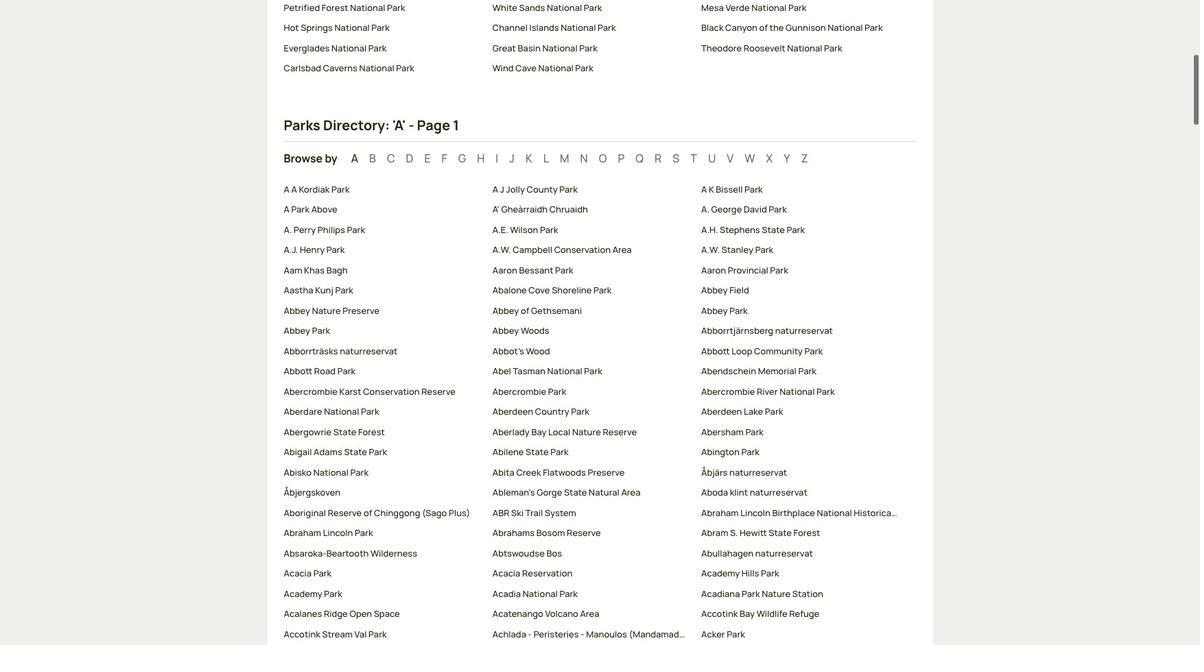 Task type: vqa. For each thing, say whether or not it's contained in the screenshot.
Abercrombie River National Park
yes



Task type: describe. For each thing, give the bounding box(es) containing it.
a.w. campbell conservation area
[[493, 244, 632, 256]]

conservation for karst
[[363, 386, 420, 398]]

0 vertical spatial k
[[526, 151, 532, 166]]

gunnison
[[786, 22, 826, 34]]

karst
[[339, 386, 361, 398]]

browse
[[284, 151, 323, 166]]

park down hills
[[742, 588, 760, 600]]

lincoln for park
[[323, 527, 353, 540]]

jolly
[[506, 183, 525, 196]]

park down abendschein memorial park link
[[817, 386, 835, 398]]

national up abergowrie state forest
[[324, 406, 359, 418]]

abendschein
[[701, 365, 756, 378]]

absaroka-
[[284, 548, 326, 560]]

acacia for acacia reservation
[[493, 568, 520, 580]]

creek
[[516, 467, 541, 479]]

park down a' gheàrraidh chruaidh
[[540, 224, 558, 236]]

a for a park above
[[284, 203, 290, 216]]

abbey for abbey of gethsemani "link"
[[493, 305, 519, 317]]

national up channel islands national park
[[547, 1, 582, 14]]

j link
[[509, 151, 515, 166]]

m
[[560, 151, 569, 166]]

f link
[[442, 151, 447, 166]]

park up channel islands national park 'link'
[[584, 1, 602, 14]]

abbott loop community park link
[[701, 345, 899, 358]]

park right val
[[369, 629, 387, 641]]

abbey for abbey nature preserve link
[[284, 305, 310, 317]]

p
[[618, 151, 625, 166]]

abita creek flatwoods preserve link
[[493, 467, 690, 480]]

naturreservat for abborrtjärnsberg
[[775, 325, 833, 337]]

abercrombie for abercrombie river national park
[[701, 386, 755, 398]]

a for a a kordiak park
[[284, 183, 290, 196]]

community
[[754, 345, 803, 357]]

abbott for abbott loop community park
[[701, 345, 730, 357]]

aaron for aaron provincial park
[[701, 264, 726, 276]]

state inside abram s. hewitt state forest link
[[769, 527, 792, 540]]

of for gunnison
[[759, 22, 768, 34]]

a.w. stanley park link
[[701, 244, 899, 257]]

stanley
[[722, 244, 754, 256]]

park down hot springs national park link
[[368, 42, 387, 54]]

q
[[636, 151, 644, 166]]

- for peristeries
[[581, 629, 584, 641]]

accotink bay wildlife refuge link
[[701, 608, 899, 622]]

f
[[442, 151, 447, 166]]

gorge
[[537, 487, 562, 499]]

loop
[[732, 345, 752, 357]]

a.w. for a.w. stanley park
[[701, 244, 720, 256]]

z
[[801, 151, 808, 166]]

g link
[[458, 151, 466, 166]]

a'
[[493, 203, 499, 216]]

1 vertical spatial abbey park
[[284, 325, 330, 337]]

park up black canyon of the gunnison national park link
[[788, 1, 807, 14]]

aaron for aaron bessant park
[[493, 264, 517, 276]]

country
[[535, 406, 569, 418]]

aam khas bagh link
[[284, 264, 482, 278]]

x link
[[766, 151, 773, 166]]

s.
[[730, 527, 738, 540]]

0 vertical spatial preserve
[[343, 305, 380, 317]]

park right david
[[769, 203, 787, 216]]

u link
[[708, 151, 716, 166]]

park up david
[[745, 183, 763, 196]]

national down channel islands national park
[[542, 42, 578, 54]]

park down the everglades national park link
[[396, 62, 414, 74]]

aberdeen for aberdeen lake park
[[701, 406, 742, 418]]

great
[[493, 42, 516, 54]]

national down the everglades national park link
[[359, 62, 394, 74]]

park right philips
[[347, 224, 365, 236]]

bessant
[[519, 264, 553, 276]]

b link
[[369, 151, 376, 166]]

abbey for the left abbey park link
[[284, 325, 310, 337]]

abrahams bosom reserve link
[[493, 527, 690, 541]]

abrahams
[[493, 527, 535, 540]]

national inside "link"
[[350, 1, 385, 14]]

park down great basin national park link
[[575, 62, 593, 74]]

abborrtjärnsberg
[[701, 325, 773, 337]]

aberlady bay local nature reserve
[[493, 426, 637, 438]]

v
[[727, 151, 734, 166]]

abigail adams state park link
[[284, 446, 482, 460]]

a k bissell park
[[701, 183, 763, 196]]

park down the abercrombie karst conservation reserve
[[361, 406, 379, 418]]

abbey nature preserve
[[284, 305, 380, 317]]

park down the field
[[730, 305, 748, 317]]

wind cave national park
[[493, 62, 593, 74]]

acalanes
[[284, 608, 322, 621]]

abraham for abraham lincoln birthplace national historical park
[[701, 507, 739, 519]]

abullahagen naturreservat
[[701, 548, 813, 560]]

academy park
[[284, 588, 342, 600]]

acadia
[[493, 588, 521, 600]]

acadia national park link
[[493, 588, 690, 601]]

aastha kunj park
[[284, 284, 353, 297]]

abbott road park
[[284, 365, 356, 378]]

park down local
[[550, 446, 569, 459]]

abercrombie for abercrombie park
[[493, 386, 546, 398]]

bissell
[[716, 183, 743, 196]]

aberdeen lake park
[[701, 406, 783, 418]]

park right acker on the right of the page
[[727, 629, 745, 641]]

park up perry
[[291, 203, 310, 216]]

park right hills
[[761, 568, 779, 580]]

abbey for abbey park link to the right
[[701, 305, 728, 317]]

a.w. stanley park
[[701, 244, 774, 256]]

naturreservat up birthplace
[[750, 487, 808, 499]]

philips
[[318, 224, 345, 236]]

park down petrified forest national park "link"
[[371, 22, 390, 34]]

park down abigail adams state park link
[[350, 467, 369, 479]]

a park above link
[[284, 203, 482, 217]]

flatwoods
[[543, 467, 586, 479]]

abisko national park link
[[284, 467, 482, 480]]

a j jolly county park
[[493, 183, 578, 196]]

academy for academy hills park
[[701, 568, 740, 580]]

abram s. hewitt state forest link
[[701, 527, 899, 541]]

hewitt
[[740, 527, 767, 540]]

carlsbad caverns national park link
[[284, 62, 482, 75]]

the
[[770, 22, 784, 34]]

1
[[453, 116, 459, 134]]

park up bagh
[[326, 244, 345, 256]]

park down a. george david park link
[[787, 224, 805, 236]]

park inside 'link'
[[741, 446, 760, 459]]

abilene state park
[[493, 446, 569, 459]]

national inside "link"
[[780, 386, 815, 398]]

0 horizontal spatial abbey park link
[[284, 325, 482, 338]]

national down abbot's wood link
[[547, 365, 582, 378]]

aberdeen country park link
[[493, 406, 690, 419]]

mesa verde national park link
[[701, 1, 899, 15]]

(sago
[[422, 507, 447, 519]]

park down abborrtjärnsberg naturreservat link
[[805, 345, 823, 357]]

national down the petrified forest national park
[[335, 22, 370, 34]]

reservation
[[522, 568, 573, 580]]

abercrombie karst conservation reserve link
[[284, 386, 482, 399]]

national right gunnison
[[828, 22, 863, 34]]

absaroka-beartooth wilderness link
[[284, 548, 482, 561]]

a k bissell park link
[[701, 183, 899, 197]]

park up volcano
[[560, 588, 578, 600]]

acker
[[701, 629, 725, 641]]

cookie consent banner dialog
[[16, 581, 1184, 629]]

park up above
[[331, 183, 350, 196]]

t
[[691, 151, 697, 166]]

abalone
[[493, 284, 527, 297]]

white
[[493, 1, 517, 14]]

abullahagen
[[701, 548, 754, 560]]

of inside abbey of gethsemani "link"
[[521, 305, 529, 317]]

aberlady
[[493, 426, 530, 438]]

national up the the
[[752, 1, 787, 14]]

accotink for accotink bay wildlife refuge
[[701, 608, 738, 621]]

aberdeen country park
[[493, 406, 589, 418]]

klint
[[730, 487, 748, 499]]

abington park link
[[701, 446, 899, 460]]

åbjärs
[[701, 467, 728, 479]]

0 vertical spatial abbey park
[[701, 305, 748, 317]]

1 horizontal spatial -
[[528, 629, 532, 641]]

national down great basin national park
[[538, 62, 573, 74]]

national up carlsbad caverns national park
[[332, 42, 367, 54]]

park down a.h. stephens state park
[[755, 244, 774, 256]]

1 horizontal spatial forest
[[358, 426, 385, 438]]

abbott for abbott road park
[[284, 365, 312, 378]]

park down a.w. stanley park link
[[770, 264, 788, 276]]

national up acatenango volcano area
[[523, 588, 558, 600]]

abington
[[701, 446, 740, 459]]

abraham for abraham lincoln park
[[284, 527, 321, 540]]

petrified forest national park link
[[284, 1, 482, 15]]

field
[[730, 284, 749, 297]]

everglades
[[284, 42, 330, 54]]

park up chruaidh
[[559, 183, 578, 196]]

national left historical
[[817, 507, 852, 519]]

campbell
[[513, 244, 552, 256]]



Task type: locate. For each thing, give the bounding box(es) containing it.
a. left perry
[[284, 224, 292, 236]]

channel islands national park
[[493, 22, 616, 34]]

abergowrie state forest
[[284, 426, 385, 438]]

abbey park down abbey field
[[701, 305, 748, 317]]

park right historical
[[895, 507, 914, 519]]

park down gunnison
[[824, 42, 842, 54]]

åbjärs naturreservat link
[[701, 467, 899, 480]]

2 vertical spatial of
[[364, 507, 372, 519]]

dialog
[[0, 0, 1200, 646]]

2 abercrombie from the left
[[493, 386, 546, 398]]

1 vertical spatial abbey park link
[[284, 325, 482, 338]]

park inside "link"
[[387, 1, 405, 14]]

1 vertical spatial forest
[[358, 426, 385, 438]]

1 horizontal spatial abbott
[[701, 345, 730, 357]]

abel tasman national park
[[493, 365, 602, 378]]

parks directory: 'a' - page 1
[[284, 116, 459, 134]]

1 horizontal spatial nature
[[572, 426, 601, 438]]

wilderness
[[371, 548, 417, 560]]

a. inside a. perry philips park link
[[284, 224, 292, 236]]

1 vertical spatial abraham
[[284, 527, 321, 540]]

0 vertical spatial lincoln
[[741, 507, 771, 519]]

a.e.
[[493, 224, 508, 236]]

abbey for abbey field link in the right top of the page
[[701, 284, 728, 297]]

abercrombie up aberdare
[[284, 386, 338, 398]]

0 horizontal spatial abercrombie
[[284, 386, 338, 398]]

abbey inside "link"
[[493, 305, 519, 317]]

a.w. down a.e.
[[493, 244, 511, 256]]

abraham down aboriginal
[[284, 527, 321, 540]]

naturreservat for abborrträsks
[[340, 345, 398, 357]]

tasman
[[513, 365, 546, 378]]

- right achlada
[[528, 629, 532, 641]]

a inside "link"
[[701, 183, 707, 196]]

abel tasman national park link
[[493, 365, 690, 379]]

gethsemani
[[531, 305, 582, 317]]

abbott up abendschein
[[701, 345, 730, 357]]

abbey up abborrträsks at bottom left
[[284, 325, 310, 337]]

stream
[[322, 629, 353, 641]]

0 horizontal spatial j
[[500, 183, 504, 196]]

bay down aberdeen country park
[[531, 426, 547, 438]]

0 vertical spatial of
[[759, 22, 768, 34]]

a j jolly county park link
[[493, 183, 690, 197]]

1 vertical spatial academy
[[284, 588, 322, 600]]

academy up acadiana
[[701, 568, 740, 580]]

abercrombie for abercrombie karst conservation reserve
[[284, 386, 338, 398]]

1 horizontal spatial abbey park
[[701, 305, 748, 317]]

0 horizontal spatial k
[[526, 151, 532, 166]]

verde
[[726, 1, 750, 14]]

park down a.w. campbell conservation area
[[555, 264, 573, 276]]

u
[[708, 151, 716, 166]]

acatenango volcano area link
[[493, 608, 690, 622]]

0 horizontal spatial acacia
[[284, 568, 312, 580]]

1 horizontal spatial academy
[[701, 568, 740, 580]]

1 vertical spatial abbott
[[284, 365, 312, 378]]

park up karst
[[337, 365, 356, 378]]

abraham lincoln birthplace national historical park link
[[701, 507, 914, 520]]

1 horizontal spatial acacia
[[493, 568, 520, 580]]

1 horizontal spatial aberdeen
[[701, 406, 742, 418]]

a link
[[348, 151, 358, 166]]

academy hills park link
[[701, 568, 899, 581]]

abram
[[701, 527, 728, 540]]

cave
[[516, 62, 537, 74]]

1 vertical spatial area
[[621, 487, 641, 499]]

0 horizontal spatial aberdeen
[[493, 406, 533, 418]]

acacia for acacia park
[[284, 568, 312, 580]]

abercrombie inside abercrombie karst conservation reserve link
[[284, 386, 338, 398]]

reserve up the abraham lincoln park
[[328, 507, 362, 519]]

adams
[[314, 446, 342, 459]]

aam khas bagh
[[284, 264, 348, 276]]

1 vertical spatial k
[[709, 183, 714, 196]]

state down birthplace
[[769, 527, 792, 540]]

1 vertical spatial bay
[[740, 608, 755, 621]]

sands
[[519, 1, 545, 14]]

a for a j jolly county park
[[493, 183, 498, 196]]

1 horizontal spatial abercrombie
[[493, 386, 546, 398]]

nature inside aberlady bay local nature reserve link
[[572, 426, 601, 438]]

abbey of gethsemani
[[493, 305, 582, 317]]

q link
[[636, 151, 644, 166]]

national down black canyon of the gunnison national park link
[[787, 42, 822, 54]]

0 horizontal spatial a.
[[284, 224, 292, 236]]

george
[[711, 203, 742, 216]]

1 abercrombie from the left
[[284, 386, 338, 398]]

abbott
[[701, 345, 730, 357], [284, 365, 312, 378]]

abtswoudse bos
[[493, 548, 562, 560]]

2 horizontal spatial forest
[[794, 527, 820, 540]]

- right 'a'
[[409, 116, 414, 134]]

accotink
[[701, 608, 738, 621], [284, 629, 320, 641]]

0 vertical spatial area
[[613, 244, 632, 256]]

achlada
[[493, 629, 526, 641]]

state inside abigail adams state park link
[[344, 446, 367, 459]]

chinggong
[[374, 507, 420, 519]]

0 vertical spatial forest
[[322, 1, 348, 14]]

park up abborrträsks at bottom left
[[312, 325, 330, 337]]

åbjärs naturreservat
[[701, 467, 787, 479]]

state up creek
[[526, 446, 549, 459]]

0 vertical spatial accotink
[[701, 608, 738, 621]]

system
[[545, 507, 576, 519]]

1 horizontal spatial j
[[509, 151, 515, 166]]

1 horizontal spatial bay
[[740, 608, 755, 621]]

0 vertical spatial abraham
[[701, 507, 739, 519]]

park right the lake on the bottom right of the page
[[765, 406, 783, 418]]

state up 'abigail adams state park'
[[333, 426, 356, 438]]

bay for accotink
[[740, 608, 755, 621]]

lincoln for birthplace
[[741, 507, 771, 519]]

1 horizontal spatial conservation
[[554, 244, 611, 256]]

park down the lake on the bottom right of the page
[[746, 426, 764, 438]]

abbey down aastha
[[284, 305, 310, 317]]

2 horizontal spatial of
[[759, 22, 768, 34]]

r
[[655, 151, 662, 166]]

state inside "ableman's gorge state natural area" link
[[564, 487, 587, 499]]

reserve down abr ski trail system link
[[567, 527, 601, 540]]

0 horizontal spatial conservation
[[363, 386, 420, 398]]

wood
[[526, 345, 550, 357]]

park up ridge
[[324, 588, 342, 600]]

aberdeen up aberlady
[[493, 406, 533, 418]]

reserve down aberdeen country park link in the bottom of the page
[[603, 426, 637, 438]]

abisko national park
[[284, 467, 369, 479]]

accotink for accotink stream val park
[[284, 629, 320, 641]]

0 vertical spatial nature
[[312, 305, 341, 317]]

abbey left the field
[[701, 284, 728, 297]]

abendschein memorial park
[[701, 365, 817, 378]]

0 horizontal spatial a.w.
[[493, 244, 511, 256]]

0 horizontal spatial bay
[[531, 426, 547, 438]]

national down abendschein memorial park link
[[780, 386, 815, 398]]

state right adams
[[344, 446, 367, 459]]

naturreservat for åbjärs
[[729, 467, 787, 479]]

abita creek flatwoods preserve
[[493, 467, 625, 479]]

achlada - peristeries - manoulos (mandamadou) link
[[493, 629, 694, 642]]

national down the white sands national park link
[[561, 22, 596, 34]]

1 a.w. from the left
[[493, 244, 511, 256]]

2 aberdeen from the left
[[701, 406, 742, 418]]

acacia up acadia
[[493, 568, 520, 580]]

national
[[350, 1, 385, 14], [547, 1, 582, 14], [752, 1, 787, 14], [335, 22, 370, 34], [561, 22, 596, 34], [828, 22, 863, 34], [332, 42, 367, 54], [542, 42, 578, 54], [787, 42, 822, 54], [359, 62, 394, 74], [538, 62, 573, 74], [547, 365, 582, 378], [780, 386, 815, 398], [324, 406, 359, 418], [313, 467, 349, 479], [817, 507, 852, 519], [523, 588, 558, 600]]

abbey park link down abbey nature preserve link
[[284, 325, 482, 338]]

a.w. down a.h.
[[701, 244, 720, 256]]

abullahagen naturreservat link
[[701, 548, 899, 561]]

0 vertical spatial bay
[[531, 426, 547, 438]]

park right gunnison
[[865, 22, 883, 34]]

forest inside "link"
[[322, 1, 348, 14]]

a a kordiak park link
[[284, 183, 482, 197]]

w
[[745, 151, 755, 166]]

a. george david park link
[[701, 203, 899, 217]]

j right i
[[509, 151, 515, 166]]

g
[[458, 151, 466, 166]]

petrified forest national park
[[284, 1, 405, 14]]

0 horizontal spatial forest
[[322, 1, 348, 14]]

0 vertical spatial conservation
[[554, 244, 611, 256]]

theodore roosevelt national park
[[701, 42, 842, 54]]

1 horizontal spatial preserve
[[588, 467, 625, 479]]

abercrombie river national park
[[701, 386, 835, 398]]

wilson
[[510, 224, 538, 236]]

achlada - peristeries - manoulos (mandamadou)
[[493, 629, 694, 641]]

bay left wildlife
[[740, 608, 755, 621]]

1 vertical spatial j
[[500, 183, 504, 196]]

of up abbey woods at the left bottom of the page
[[521, 305, 529, 317]]

abbey up the 'abbot's'
[[493, 325, 519, 337]]

national down adams
[[313, 467, 349, 479]]

of inside 'aboriginal reserve of chinggong (sago plus)' link
[[364, 507, 372, 519]]

2 aaron from the left
[[701, 264, 726, 276]]

academy hills park
[[701, 568, 779, 580]]

j
[[509, 151, 515, 166], [500, 183, 504, 196]]

accotink stream val park
[[284, 629, 387, 641]]

0 horizontal spatial abraham
[[284, 527, 321, 540]]

0 horizontal spatial abbott
[[284, 365, 312, 378]]

2 horizontal spatial nature
[[762, 588, 791, 600]]

conservation down 'a.e. wilson park' link
[[554, 244, 611, 256]]

abbey of gethsemani link
[[493, 305, 690, 318]]

0 horizontal spatial lincoln
[[323, 527, 353, 540]]

nature down kunj
[[312, 305, 341, 317]]

park down "abergowrie state forest" link
[[369, 446, 387, 459]]

e
[[424, 151, 431, 166]]

a for a
[[351, 151, 358, 166]]

1 vertical spatial nature
[[572, 426, 601, 438]]

white sands national park
[[493, 1, 602, 14]]

1 horizontal spatial abbey park link
[[701, 305, 899, 318]]

1 horizontal spatial accotink
[[701, 608, 738, 621]]

abborrtjärnsberg naturreservat
[[701, 325, 833, 337]]

acacia park
[[284, 568, 332, 580]]

1 horizontal spatial k
[[709, 183, 714, 196]]

of for (sago
[[364, 507, 372, 519]]

of left the the
[[759, 22, 768, 34]]

0 vertical spatial abbott
[[701, 345, 730, 357]]

abbey field link
[[701, 284, 899, 298]]

bay for aberlady
[[531, 426, 547, 438]]

1 vertical spatial lincoln
[[323, 527, 353, 540]]

academy for academy park
[[284, 588, 322, 600]]

2 acacia from the left
[[493, 568, 520, 580]]

forest down abraham lincoln birthplace national historical park link
[[794, 527, 820, 540]]

abbey down abalone
[[493, 305, 519, 317]]

park down the white sands national park link
[[598, 22, 616, 34]]

1 aaron from the left
[[493, 264, 517, 276]]

1 vertical spatial accotink
[[284, 629, 320, 641]]

white sands national park link
[[493, 1, 690, 15]]

park right kunj
[[335, 284, 353, 297]]

0 vertical spatial j
[[509, 151, 515, 166]]

1 horizontal spatial of
[[521, 305, 529, 317]]

0 horizontal spatial of
[[364, 507, 372, 519]]

aberdeen for aberdeen country park
[[493, 406, 533, 418]]

2 a.w. from the left
[[701, 244, 720, 256]]

park up country
[[548, 386, 566, 398]]

0 vertical spatial a.
[[701, 203, 710, 216]]

0 vertical spatial academy
[[701, 568, 740, 580]]

2 vertical spatial forest
[[794, 527, 820, 540]]

park down aboriginal reserve of chinggong (sago plus)
[[355, 527, 373, 540]]

2 vertical spatial area
[[580, 608, 599, 621]]

reserve down the abbott road park link
[[422, 386, 456, 398]]

0 horizontal spatial abbey park
[[284, 325, 330, 337]]

park up 'academy park'
[[313, 568, 332, 580]]

0 horizontal spatial aaron
[[493, 264, 517, 276]]

2 horizontal spatial -
[[581, 629, 584, 641]]

naturreservat down abram s. hewitt state forest link
[[755, 548, 813, 560]]

naturreservat up aboda klint naturreservat
[[729, 467, 787, 479]]

lincoln down aboda klint naturreservat
[[741, 507, 771, 519]]

conservation down the abbott road park link
[[363, 386, 420, 398]]

area down acadia national park link
[[580, 608, 599, 621]]

abraham up 'abram'
[[701, 507, 739, 519]]

park down channel islands national park 'link'
[[579, 42, 598, 54]]

state inside a.h. stephens state park link
[[762, 224, 785, 236]]

aberdeen up abersham
[[701, 406, 742, 418]]

1 horizontal spatial a.
[[701, 203, 710, 216]]

abigail adams state park
[[284, 446, 387, 459]]

a.w. for a.w. campbell conservation area
[[493, 244, 511, 256]]

naturreservat for abullahagen
[[755, 548, 813, 560]]

a. inside a. george david park link
[[701, 203, 710, 216]]

1 vertical spatial preserve
[[588, 467, 625, 479]]

naturreservat up the abbott road park link
[[340, 345, 398, 357]]

abercrombie inside abercrombie park link
[[493, 386, 546, 398]]

o
[[599, 151, 607, 166]]

abercrombie inside abercrombie river national park "link"
[[701, 386, 755, 398]]

abbey down abbey field
[[701, 305, 728, 317]]

black canyon of the gunnison national park link
[[701, 22, 899, 35]]

nature inside abbey nature preserve link
[[312, 305, 341, 317]]

aastha
[[284, 284, 313, 297]]

park down abbot's wood link
[[584, 365, 602, 378]]

1 horizontal spatial a.w.
[[701, 244, 720, 256]]

park down abbott loop community park link
[[798, 365, 817, 378]]

perry
[[294, 224, 316, 236]]

b
[[369, 151, 376, 166]]

acacia reservation
[[493, 568, 573, 580]]

y link
[[784, 151, 790, 166]]

park up åbjärs naturreservat
[[741, 446, 760, 459]]

1 horizontal spatial lincoln
[[741, 507, 771, 519]]

state inside abilene state park link
[[526, 446, 549, 459]]

abercrombie park
[[493, 386, 566, 398]]

1 aberdeen from the left
[[493, 406, 533, 418]]

black
[[701, 22, 724, 34]]

abr ski trail system link
[[493, 507, 690, 520]]

accotink down acalanes at bottom
[[284, 629, 320, 641]]

carlsbad caverns national park
[[284, 62, 414, 74]]

0 horizontal spatial accotink
[[284, 629, 320, 641]]

0 horizontal spatial nature
[[312, 305, 341, 317]]

a for a k bissell park
[[701, 183, 707, 196]]

k inside "link"
[[709, 183, 714, 196]]

abita
[[493, 467, 515, 479]]

- for 'a'
[[409, 116, 414, 134]]

wind
[[493, 62, 514, 74]]

1 vertical spatial conservation
[[363, 386, 420, 398]]

h link
[[477, 151, 485, 166]]

abr
[[493, 507, 510, 519]]

state down 'flatwoods'
[[564, 487, 587, 499]]

abbott loop community park
[[701, 345, 823, 357]]

abbey woods
[[493, 325, 550, 337]]

naturreservat up abbott loop community park link
[[775, 325, 833, 337]]

conservation for campbell
[[554, 244, 611, 256]]

forest up hot springs national park
[[322, 1, 348, 14]]

aboriginal reserve of chinggong (sago plus) link
[[284, 507, 482, 520]]

a.w. campbell conservation area link
[[493, 244, 690, 257]]

0 vertical spatial abbey park link
[[701, 305, 899, 318]]

2 horizontal spatial abercrombie
[[701, 386, 755, 398]]

val
[[354, 629, 367, 641]]

acacia
[[284, 568, 312, 580], [493, 568, 520, 580]]

1 acacia from the left
[[284, 568, 312, 580]]

forest down the 'aberdare national park' link
[[358, 426, 385, 438]]

park down abercrombie park link
[[571, 406, 589, 418]]

stephens
[[720, 224, 760, 236]]

aaron provincial park link
[[701, 264, 899, 278]]

j left jolly
[[500, 183, 504, 196]]

0 horizontal spatial preserve
[[343, 305, 380, 317]]

a. perry philips park link
[[284, 224, 482, 237]]

abborrträsks naturreservat
[[284, 345, 398, 357]]

lincoln up beartooth
[[323, 527, 353, 540]]

abbey for abbey woods link
[[493, 325, 519, 337]]

a. for a. perry philips park
[[284, 224, 292, 236]]

park down aaron bessant park link
[[594, 284, 612, 297]]

0 horizontal spatial academy
[[284, 588, 322, 600]]

1 horizontal spatial aaron
[[701, 264, 726, 276]]

1 vertical spatial of
[[521, 305, 529, 317]]

nature inside acadiana park nature station link
[[762, 588, 791, 600]]

preserve up the 'natural'
[[588, 467, 625, 479]]

2 vertical spatial nature
[[762, 588, 791, 600]]

1 horizontal spatial abraham
[[701, 507, 739, 519]]

abbey park up abborrträsks at bottom left
[[284, 325, 330, 337]]

aaron inside 'link'
[[701, 264, 726, 276]]

a. for a. george david park
[[701, 203, 710, 216]]

of inside black canyon of the gunnison national park link
[[759, 22, 768, 34]]

0 horizontal spatial -
[[409, 116, 414, 134]]

state inside "abergowrie state forest" link
[[333, 426, 356, 438]]

3 abercrombie from the left
[[701, 386, 755, 398]]

abergowrie
[[284, 426, 332, 438]]

a.h. stephens state park
[[701, 224, 805, 236]]

1 vertical spatial a.
[[284, 224, 292, 236]]

abercrombie down tasman
[[493, 386, 546, 398]]



